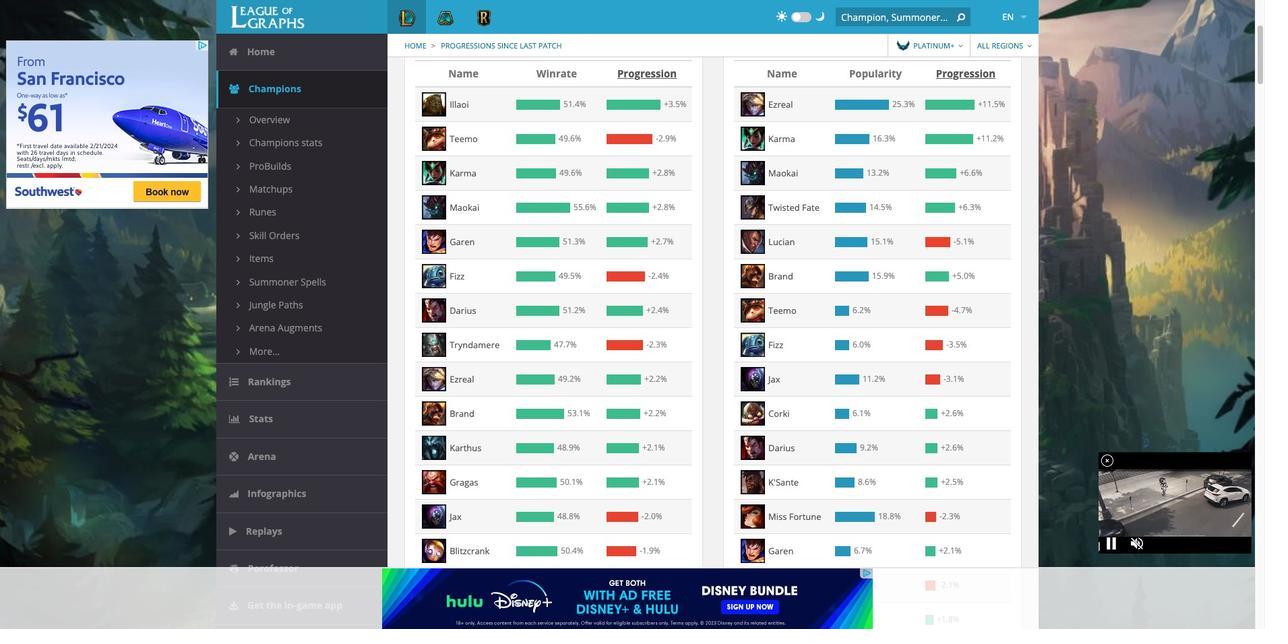 Task type: locate. For each thing, give the bounding box(es) containing it.
karma right karma icon
[[769, 133, 796, 145]]

1 vertical spatial teemo image
[[741, 298, 765, 323]]

twisted fate image
[[741, 195, 765, 219]]

1 vertical spatial teemo link
[[741, 298, 824, 323]]

1 vertical spatial +2.1%
[[643, 477, 665, 488]]

garen link down maokai icon
[[422, 230, 505, 254]]

8.6% down 9.2% on the right of page
[[858, 477, 876, 488]]

+2.8% up +2.7%
[[653, 201, 675, 213]]

angle right image left items
[[237, 254, 240, 264]]

3 angle right image from the top
[[237, 185, 240, 194]]

1 vertical spatial teemo
[[769, 304, 797, 317]]

fizz image for 49.5%
[[422, 264, 447, 288]]

49.6% up the 55.6%
[[560, 167, 582, 179]]

-2.3% down +2.5% at the bottom right of page
[[940, 511, 961, 522]]

download image
[[229, 602, 238, 611]]

+2.8%
[[653, 167, 675, 179], [653, 201, 675, 213]]

1 vertical spatial jax
[[450, 511, 462, 523]]

darius link down 'corki' link
[[741, 436, 824, 460]]

0 horizontal spatial garen link
[[422, 230, 505, 254]]

1 vertical spatial champions
[[249, 136, 299, 149]]

1 +2.8% from the top
[[653, 167, 675, 179]]

summoner spells
[[247, 275, 326, 288]]

1 horizontal spatial teemo link
[[741, 298, 824, 323]]

bar chart image
[[229, 415, 240, 424]]

0 vertical spatial brand
[[769, 270, 794, 282]]

karma
[[769, 133, 796, 145], [450, 167, 477, 179]]

1 vertical spatial +2.2%
[[644, 408, 667, 419]]

angle right image inside overview link
[[237, 115, 240, 125]]

brand image
[[741, 264, 765, 288], [422, 402, 447, 426]]

matches
[[281, 591, 313, 602]]

brand down lucian on the top of page
[[769, 270, 794, 282]]

jax image
[[741, 367, 765, 391]]

brand link down lucian link
[[741, 264, 824, 288]]

fizz link for 6.0%
[[741, 333, 824, 357]]

0 horizontal spatial maokai
[[450, 201, 480, 213]]

2 +2.6% from the top
[[941, 442, 964, 454]]

1 horizontal spatial teemo
[[769, 304, 797, 317]]

corki link
[[741, 402, 824, 426]]

garen link down miss fortune link at the right of page
[[741, 539, 824, 563]]

briar link
[[741, 608, 824, 630]]

fizz link up darius image
[[422, 264, 505, 288]]

0 horizontal spatial ezreal
[[450, 373, 474, 385]]

-2.4%
[[649, 270, 669, 282]]

4 angle right image from the top
[[237, 208, 240, 217]]

brand image for 15.9%
[[741, 264, 765, 288]]

2 vertical spatial advertisement element
[[382, 569, 873, 630]]

1 vertical spatial arena
[[245, 450, 276, 463]]

teemo image
[[422, 126, 447, 151], [741, 298, 765, 323]]

1 horizontal spatial ezreal link
[[741, 92, 824, 116]]

orders
[[269, 229, 300, 242]]

9.2%
[[860, 442, 879, 454]]

arena right arena_logo on the bottom
[[245, 450, 276, 463]]

1 vertical spatial garen link
[[741, 539, 824, 563]]

0 vertical spatial garen
[[450, 236, 475, 248]]

popularity down moon icon
[[805, 34, 866, 53]]

2 +2.8% from the top
[[653, 201, 675, 213]]

maokai for 55.6%
[[450, 201, 480, 213]]

5.1%
[[957, 236, 975, 247]]

-2.0%
[[642, 511, 663, 522]]

patch
[[539, 40, 562, 51]]

ezreal image up karma icon
[[741, 92, 765, 116]]

1 vertical spatial popularity
[[850, 67, 902, 80]]

1 vertical spatial darius link
[[741, 436, 824, 460]]

0 vertical spatial jax
[[769, 373, 781, 385]]

paths
[[279, 299, 303, 311]]

angle right image for matchups
[[237, 185, 240, 194]]

2.3% for miss fortune
[[943, 511, 961, 522]]

lucian
[[769, 236, 795, 248]]

champions up probuilds
[[249, 136, 299, 149]]

ezreal image for 49.2%
[[422, 367, 447, 391]]

arena for arena
[[245, 450, 276, 463]]

angle right image left skill
[[237, 231, 240, 241]]

arena down 'jungle'
[[249, 322, 275, 335]]

karma link for 16.3%
[[741, 126, 824, 151]]

pause image
[[1106, 538, 1118, 554]]

angle right image for champions stats
[[237, 138, 240, 148]]

+2.8% down -2.9%
[[653, 167, 675, 179]]

angle right image left 'jungle'
[[237, 301, 240, 310]]

miss
[[769, 511, 787, 523]]

1 horizontal spatial teemo image
[[741, 298, 765, 323]]

volume muted image
[[1132, 538, 1144, 554]]

0 vertical spatial +2.1%
[[643, 442, 665, 454]]

1 vertical spatial darius
[[769, 442, 795, 454]]

1 horizontal spatial fizz
[[769, 339, 784, 351]]

fizz image up jax image
[[741, 333, 765, 357]]

maokai link up twisted fate link
[[741, 161, 824, 185]]

0 horizontal spatial teemo link
[[422, 126, 505, 151]]

karma for 49.6%
[[450, 167, 477, 179]]

0 horizontal spatial brand link
[[422, 402, 505, 426]]

angle right image left "arena augments"
[[237, 324, 240, 333]]

0 horizontal spatial 2.3%
[[649, 339, 667, 350]]

1 name from the left
[[449, 67, 479, 80]]

0 vertical spatial fizz
[[450, 270, 465, 282]]

angle right image left 'overview'
[[237, 115, 240, 125]]

1 vertical spatial 2.3%
[[943, 511, 961, 522]]

0 vertical spatial garen link
[[422, 230, 505, 254]]

1 vertical spatial +2.6%
[[941, 442, 964, 454]]

maokai link down karma image
[[422, 195, 505, 219]]

1 horizontal spatial brand
[[769, 270, 794, 282]]

angle right image inside matchups link
[[237, 185, 240, 194]]

fortune
[[790, 511, 822, 523]]

2 name from the left
[[767, 67, 798, 80]]

-2.3% for miss fortune
[[940, 511, 961, 522]]

angle right image left "runes"
[[237, 208, 240, 217]]

1 horizontal spatial maokai link
[[741, 161, 824, 185]]

k'sante image
[[741, 470, 765, 495]]

49.6% for karma
[[560, 167, 582, 179]]

1 vertical spatial brand link
[[422, 402, 505, 426]]

angle right image
[[237, 138, 240, 148], [237, 231, 240, 241], [237, 277, 240, 287], [237, 347, 240, 357]]

+2.1% for karthus
[[643, 442, 665, 454]]

3 angle right image from the top
[[237, 277, 240, 287]]

1 horizontal spatial -2.3%
[[940, 511, 961, 522]]

1 horizontal spatial maokai
[[769, 167, 799, 179]]

1 horizontal spatial home link
[[405, 40, 429, 51]]

1 vertical spatial garen
[[769, 545, 794, 557]]

arena inside "link"
[[249, 322, 275, 335]]

angle right image left more...
[[237, 347, 240, 357]]

1 vertical spatial maokai
[[450, 201, 480, 213]]

karthus image
[[422, 436, 447, 460]]

1 horizontal spatial karma link
[[741, 126, 824, 151]]

facebook image
[[329, 614, 336, 623]]

darius
[[450, 304, 476, 317], [769, 442, 795, 454]]

angle right image inside the skill orders link
[[237, 231, 240, 241]]

1 angle right image from the top
[[237, 138, 240, 148]]

6 angle right image from the top
[[237, 301, 240, 310]]

brand up karthus link in the left bottom of the page
[[450, 408, 475, 420]]

0 horizontal spatial darius
[[450, 304, 476, 317]]

contact
[[237, 613, 266, 624]]

popularity
[[805, 34, 866, 53], [850, 67, 902, 80]]

champions for champions stats
[[249, 136, 299, 149]]

fizz link up jax image
[[741, 333, 824, 357]]

platinum image
[[896, 38, 912, 54]]

1 vertical spatial ezreal image
[[422, 367, 447, 391]]

+2.1%
[[643, 442, 665, 454], [643, 477, 665, 488], [939, 545, 962, 557]]

0 vertical spatial fizz image
[[422, 264, 447, 288]]

0 vertical spatial +2.2%
[[645, 373, 667, 385]]

champions up 'overview'
[[246, 83, 301, 95]]

0 vertical spatial ezreal image
[[741, 92, 765, 116]]

1 horizontal spatial jax
[[769, 373, 781, 385]]

jax image
[[422, 505, 447, 529]]

home right home image
[[245, 45, 275, 58]]

twitter image
[[343, 614, 351, 623]]

1 vertical spatial jax link
[[422, 505, 505, 529]]

1 horizontal spatial darius
[[769, 442, 795, 454]]

11.2%
[[863, 373, 886, 385]]

game
[[297, 600, 323, 613]]

angle right image inside "summoner spells" link
[[237, 277, 240, 287]]

darius link up tryndamere link
[[422, 298, 505, 323]]

0 horizontal spatial teemo image
[[422, 126, 447, 151]]

0 horizontal spatial karma link
[[422, 161, 505, 185]]

karma image
[[741, 126, 765, 151]]

8.6% up 8.4%
[[858, 580, 876, 591]]

garen right garen icon
[[769, 545, 794, 557]]

jax link up 'corki' link
[[741, 367, 824, 391]]

search image
[[958, 13, 966, 22]]

since
[[498, 40, 518, 51]]

48.9%
[[558, 442, 580, 454]]

name for popularity progression
[[767, 67, 798, 80]]

0 vertical spatial fizz link
[[422, 264, 505, 288]]

popularity down popularity progression at the top right
[[850, 67, 902, 80]]

6,054,064
[[242, 591, 279, 602]]

en navigation
[[216, 0, 1039, 34]]

angle right image inside 'champions stats' link
[[237, 138, 240, 148]]

angle right image left 'matchups'
[[237, 185, 240, 194]]

-2.3% for tryndamere
[[647, 339, 667, 350]]

arena
[[249, 322, 275, 335], [245, 450, 276, 463]]

0 horizontal spatial jax
[[450, 511, 462, 523]]

-
[[656, 133, 659, 144], [954, 236, 957, 247], [649, 270, 651, 282], [952, 305, 955, 316], [647, 339, 649, 350], [947, 339, 949, 350], [944, 373, 947, 385], [642, 511, 645, 522], [940, 511, 943, 522], [640, 545, 643, 557], [637, 580, 640, 591], [939, 580, 942, 591], [268, 613, 271, 624], [302, 613, 305, 624], [324, 613, 327, 624], [336, 613, 343, 624], [351, 613, 358, 624], [636, 614, 639, 626]]

4 angle right image from the top
[[237, 347, 240, 357]]

angle right image inside arena augments "link"
[[237, 324, 240, 333]]

1 vertical spatial fizz link
[[741, 333, 824, 357]]

0 horizontal spatial home
[[245, 45, 275, 58]]

-1.6%
[[636, 614, 657, 626]]

garen for 6.7%
[[769, 545, 794, 557]]

blitzcrank
[[450, 545, 490, 557]]

49.1%
[[558, 614, 581, 626]]

+6.3%
[[959, 201, 982, 213]]

name for winrate progression
[[449, 67, 479, 80]]

jax right jax icon
[[450, 511, 462, 523]]

0 vertical spatial karma
[[769, 133, 796, 145]]

1 vertical spatial karma link
[[422, 161, 505, 185]]

1 horizontal spatial name
[[767, 67, 798, 80]]

karma link
[[741, 126, 824, 151], [422, 161, 505, 185]]

1 horizontal spatial ezreal
[[769, 98, 793, 110]]

0 vertical spatial 8.6%
[[858, 477, 876, 488]]

maokai for 13.2%
[[769, 167, 799, 179]]

2 vertical spatial +2.1%
[[939, 545, 962, 557]]

skill
[[249, 229, 267, 242]]

ezreal image
[[741, 92, 765, 116], [422, 367, 447, 391]]

list numbered image
[[229, 378, 239, 387]]

karma right karma image
[[450, 167, 477, 179]]

0 vertical spatial popularity
[[805, 34, 866, 53]]

1 horizontal spatial fizz image
[[741, 333, 765, 357]]

angle right image for runes
[[237, 208, 240, 217]]

angle right image left probuilds
[[237, 162, 240, 171]]

49.6% for teemo
[[559, 133, 582, 144]]

karma for 16.3%
[[769, 133, 796, 145]]

0 horizontal spatial karma
[[450, 167, 477, 179]]

darius for 9.2%
[[769, 442, 795, 454]]

arena_logo image
[[229, 452, 239, 462]]

blitzcrank image
[[422, 539, 447, 563]]

progression down champion, summoner... text box
[[869, 34, 941, 53]]

0 vertical spatial maokai link
[[741, 161, 824, 185]]

home left the >
[[405, 40, 427, 51]]

name down sun icon
[[767, 67, 798, 80]]

home for home > progressions since last patch
[[405, 40, 427, 51]]

+2.6% for darius
[[941, 442, 964, 454]]

teemo image for 49.6%
[[422, 126, 447, 151]]

2 angle right image from the top
[[237, 162, 240, 171]]

infographics
[[245, 488, 306, 501]]

0 horizontal spatial home link
[[216, 34, 388, 70]]

0 vertical spatial +2.8%
[[653, 167, 675, 179]]

garen for 51.3%
[[450, 236, 475, 248]]

winrate for winrate
[[537, 67, 577, 80]]

49.6% down '51.4%'
[[559, 133, 582, 144]]

angle right image left summoner
[[237, 277, 240, 287]]

+2.6%
[[941, 408, 964, 419], [941, 442, 964, 454]]

+2.6% down -3.1%
[[941, 408, 964, 419]]

soraka link
[[422, 608, 505, 630]]

ezreal link down tryndamere link
[[422, 367, 505, 391]]

fizz for 49.5%
[[450, 270, 465, 282]]

mordekaiser link
[[741, 574, 824, 598]]

angle down image
[[957, 42, 966, 50]]

garen image
[[422, 230, 447, 254]]

brand for 15.9%
[[769, 270, 794, 282]]

darius link for 9.2%
[[741, 436, 824, 460]]

karma link up maokai image
[[741, 126, 824, 151]]

ezreal
[[769, 98, 793, 110], [450, 373, 474, 385]]

+2.6% up +2.5% at the bottom right of page
[[941, 442, 964, 454]]

fizz
[[450, 270, 465, 282], [769, 339, 784, 351]]

0 vertical spatial brand image
[[741, 264, 765, 288]]

platinum+
[[912, 40, 957, 51]]

sun image
[[777, 11, 788, 22]]

angle right image
[[237, 115, 240, 125], [237, 162, 240, 171], [237, 185, 240, 194], [237, 208, 240, 217], [237, 254, 240, 264], [237, 301, 240, 310], [237, 324, 240, 333]]

1 vertical spatial winrate
[[537, 67, 577, 80]]

2.3% down +2.4%
[[649, 339, 667, 350]]

1 horizontal spatial garen link
[[741, 539, 824, 563]]

4.7%
[[955, 305, 973, 316]]

name down progressions
[[449, 67, 479, 80]]

garen right garen image
[[450, 236, 475, 248]]

tryndamere link
[[422, 333, 505, 357]]

1 horizontal spatial brand link
[[741, 264, 824, 288]]

twisted fate link
[[741, 195, 824, 219]]

0 vertical spatial arena
[[249, 322, 275, 335]]

progressions since last patch link
[[441, 40, 562, 51]]

+2.2%
[[645, 373, 667, 385], [644, 408, 667, 419]]

48.8%
[[558, 511, 580, 522]]

arena for arena augments
[[249, 322, 275, 335]]

7 angle right image from the top
[[237, 324, 240, 333]]

fizz link for 49.5%
[[422, 264, 505, 288]]

brand image up karthus image
[[422, 402, 447, 426]]

popularity progression
[[805, 34, 941, 53]]

0 vertical spatial darius link
[[422, 298, 505, 323]]

1 vertical spatial ezreal
[[450, 373, 474, 385]]

0 vertical spatial ezreal
[[769, 98, 793, 110]]

angle right image inside more... link
[[237, 347, 240, 357]]

angle right image inside items link
[[237, 254, 240, 264]]

angle right image inside runes link
[[237, 208, 240, 217]]

maokai right maokai image
[[769, 167, 799, 179]]

0 horizontal spatial teemo
[[450, 133, 478, 145]]

name
[[449, 67, 479, 80], [767, 67, 798, 80]]

progression up the '+3.5%'
[[618, 67, 677, 80]]

0 horizontal spatial ezreal link
[[422, 367, 505, 391]]

0 vertical spatial darius
[[450, 304, 476, 317]]

angle right image inside probuilds link
[[237, 162, 240, 171]]

ezreal for 25.3%
[[769, 98, 793, 110]]

1 vertical spatial 49.6%
[[560, 167, 582, 179]]

1 8.6% from the top
[[858, 477, 876, 488]]

0 horizontal spatial jax link
[[422, 505, 505, 529]]

0 vertical spatial winrate
[[493, 34, 540, 53]]

ezreal link up karma icon
[[741, 92, 824, 116]]

darius link
[[422, 298, 505, 323], [741, 436, 824, 460]]

fizz image up darius image
[[422, 264, 447, 288]]

1 horizontal spatial 2.3%
[[943, 511, 961, 522]]

2 8.6% from the top
[[858, 580, 876, 591]]

maokai
[[769, 167, 799, 179], [450, 201, 480, 213]]

brand for 53.1%
[[450, 408, 475, 420]]

0 vertical spatial 2.3%
[[649, 339, 667, 350]]

49.2%
[[558, 373, 581, 385]]

49.5%
[[559, 270, 582, 282]]

brand
[[769, 270, 794, 282], [450, 408, 475, 420]]

1 horizontal spatial jax link
[[741, 367, 824, 391]]

2.3% down +2.5% at the bottom right of page
[[943, 511, 961, 522]]

angle right image left the champions stats
[[237, 138, 240, 148]]

Champion, Summoner... text field
[[836, 7, 971, 26]]

twisted
[[769, 201, 800, 213]]

darius image
[[422, 298, 447, 323]]

0 vertical spatial teemo image
[[422, 126, 447, 151]]

+2.8% for maokai
[[653, 201, 675, 213]]

porofessor link
[[216, 551, 388, 588]]

advertisement element
[[6, 40, 208, 209], [6, 216, 208, 384], [382, 569, 873, 630]]

home link left the >
[[405, 40, 429, 51]]

>
[[431, 40, 436, 51]]

get the in-game app link
[[216, 588, 388, 625]]

brand link for 53.1%
[[422, 402, 505, 426]]

progression right last
[[543, 34, 616, 53]]

garen link for 6.7%
[[741, 539, 824, 563]]

+2.5%
[[941, 477, 964, 488]]

rankings
[[245, 376, 291, 388]]

maokai link for 55.6%
[[422, 195, 505, 219]]

+2.4%
[[647, 305, 669, 316]]

-3.1%
[[944, 373, 965, 385]]

1 angle right image from the top
[[237, 115, 240, 125]]

0 horizontal spatial fizz image
[[422, 264, 447, 288]]

0 horizontal spatial garen
[[450, 236, 475, 248]]

fizz image
[[422, 264, 447, 288], [741, 333, 765, 357]]

53.1%
[[568, 408, 591, 419]]

2.3% for tryndamere
[[649, 339, 667, 350]]

1 vertical spatial fizz image
[[741, 333, 765, 357]]

karthus link
[[422, 436, 505, 460]]

5 angle right image from the top
[[237, 254, 240, 264]]

karma link up maokai icon
[[422, 161, 505, 185]]

0 vertical spatial maokai
[[769, 167, 799, 179]]

8.6% for k'sante
[[858, 477, 876, 488]]

winrate
[[493, 34, 540, 53], [537, 67, 577, 80]]

maokai right maokai icon
[[450, 201, 480, 213]]

1 vertical spatial +2.8%
[[653, 201, 675, 213]]

1 vertical spatial karma
[[450, 167, 477, 179]]

fizz for 6.0%
[[769, 339, 784, 351]]

get
[[247, 600, 264, 613]]

ezreal image down tryndamere icon in the bottom of the page
[[422, 367, 447, 391]]

jax link for 48.8%
[[422, 505, 505, 529]]

replays
[[243, 525, 282, 538]]

0 vertical spatial 49.6%
[[559, 133, 582, 144]]

1 vertical spatial brand
[[450, 408, 475, 420]]

0 vertical spatial +2.6%
[[941, 408, 964, 419]]

0 horizontal spatial brand image
[[422, 402, 447, 426]]

2
[[335, 591, 340, 602]]

vladimir image
[[422, 574, 447, 598]]

2 angle right image from the top
[[237, 231, 240, 241]]

items link
[[216, 248, 388, 271]]

0 vertical spatial advertisement element
[[6, 40, 208, 209]]

teemo image for 6.2%
[[741, 298, 765, 323]]

home link up champions link
[[216, 34, 388, 70]]

jax link up blitzcrank link
[[422, 505, 505, 529]]

overview
[[247, 113, 290, 126]]

darius right darius icon
[[769, 442, 795, 454]]

darius right darius image
[[450, 304, 476, 317]]

porofessor image
[[229, 564, 239, 574]]

-2.3% down +2.4%
[[647, 339, 667, 350]]

darius image
[[741, 436, 765, 460]]

home link
[[216, 34, 388, 70], [405, 40, 429, 51]]

1 horizontal spatial fizz link
[[741, 333, 824, 357]]

1 vertical spatial 8.6%
[[858, 580, 876, 591]]

app
[[325, 600, 343, 613]]

brand image down the lucian image
[[741, 264, 765, 288]]

brand link up karthus link in the left bottom of the page
[[422, 402, 505, 426]]

angle right image inside jungle paths 'link'
[[237, 301, 240, 310]]

angle right image for arena augments
[[237, 324, 240, 333]]

0 vertical spatial brand link
[[741, 264, 824, 288]]

jax right jax image
[[769, 373, 781, 385]]

1 +2.6% from the top
[[941, 408, 964, 419]]



Task type: vqa. For each thing, say whether or not it's contained in the screenshot.
-30
no



Task type: describe. For each thing, give the bounding box(es) containing it.
6.1%
[[853, 408, 871, 419]]

play image
[[229, 527, 237, 537]]

winrate progression
[[493, 34, 616, 53]]

popularity for popularity progression
[[805, 34, 866, 53]]

8.6% for mordekaiser
[[858, 580, 876, 591]]

jax link for 11.2%
[[741, 367, 824, 391]]

privacy link
[[273, 613, 300, 624]]

gragas image
[[422, 470, 447, 495]]

+2.7%
[[651, 236, 674, 247]]

angle right image for probuilds
[[237, 162, 240, 171]]

teemo for 49.6%
[[450, 133, 478, 145]]

in-
[[285, 600, 297, 613]]

+11.2%
[[977, 133, 1004, 144]]

users image
[[229, 85, 239, 94]]

brand link for 15.9%
[[741, 264, 824, 288]]

angle right image for overview
[[237, 115, 240, 125]]

51.2%
[[563, 305, 586, 316]]

winrate for winrate progression
[[493, 34, 540, 53]]

mordekaiser
[[769, 580, 820, 592]]

18.8%
[[879, 511, 901, 522]]

teemo for 6.2%
[[769, 304, 797, 317]]

karma image
[[422, 161, 447, 185]]

maokai image
[[741, 161, 765, 185]]

-3.5%
[[947, 339, 967, 350]]

legends of runeterra image
[[476, 10, 493, 26]]

teamfight tactics image
[[438, 10, 454, 26]]

(last
[[315, 591, 333, 602]]

tos
[[307, 613, 322, 624]]

+11.5%
[[978, 98, 1006, 110]]

corki
[[769, 408, 790, 420]]

+3.5%
[[664, 98, 687, 110]]

angle right image for items
[[237, 254, 240, 264]]

+2.1% for gragas
[[643, 477, 665, 488]]

league of legends image
[[399, 10, 415, 26]]

tos link
[[307, 613, 322, 624]]

regions
[[992, 40, 1024, 51]]

en
[[1003, 11, 1014, 23]]

garen image
[[741, 539, 765, 563]]

illaoi link
[[422, 92, 505, 116]]

jax for 11.2%
[[769, 373, 781, 385]]

fate
[[802, 201, 820, 213]]

stats
[[247, 413, 273, 426]]

stats link
[[216, 402, 388, 438]]

progression down angle down image
[[937, 67, 996, 80]]

vladimir
[[450, 580, 484, 592]]

contact - privacy - tos -
[[237, 613, 329, 624]]

darius link for 51.2%
[[422, 298, 505, 323]]

skill orders
[[247, 229, 300, 242]]

jungle
[[249, 299, 276, 311]]

2.9%
[[659, 133, 677, 144]]

illaoi image
[[422, 92, 447, 116]]

25.3%
[[893, 98, 916, 110]]

all regions
[[978, 40, 1026, 51]]

rankings link
[[216, 364, 388, 401]]

16.3%
[[873, 133, 896, 144]]

home image
[[229, 47, 238, 57]]

+5.0%
[[953, 270, 976, 282]]

probuilds
[[247, 160, 291, 172]]

miss fortune image
[[741, 505, 765, 529]]

fizz image for 6.0%
[[741, 333, 765, 357]]

replays link
[[216, 514, 388, 550]]

summoner spells link
[[216, 271, 388, 294]]

corki image
[[741, 402, 765, 426]]

-2.9%
[[656, 133, 677, 144]]

jungle paths link
[[216, 294, 388, 317]]

lucian image
[[741, 230, 765, 254]]

-2.1%
[[939, 580, 960, 591]]

2.4%
[[651, 270, 669, 282]]

jax for 48.8%
[[450, 511, 462, 523]]

8.4%
[[858, 614, 876, 626]]

chart area image
[[229, 490, 239, 499]]

2.0%
[[645, 511, 663, 522]]

+2.2% for ezreal
[[645, 373, 667, 385]]

1 vertical spatial advertisement element
[[6, 216, 208, 384]]

angle right image for summoner spells
[[237, 277, 240, 287]]

briar
[[769, 614, 789, 626]]

garen link for 51.3%
[[422, 230, 505, 254]]

3.1%
[[947, 373, 965, 385]]

illaoi
[[450, 98, 469, 110]]

teemo link for 49.6%
[[422, 126, 505, 151]]

overview link
[[216, 108, 388, 132]]

3.5%
[[949, 339, 967, 350]]

platinum+ link
[[889, 34, 970, 57]]

discord image
[[358, 614, 367, 623]]

champions for champions
[[246, 83, 301, 95]]

patch:
[[271, 573, 306, 589]]

probuilds link
[[216, 155, 388, 178]]

soraka image
[[422, 608, 447, 630]]

+2.2% for brand
[[644, 408, 667, 419]]

angle right image for skill orders
[[237, 231, 240, 241]]

teemo link for 6.2%
[[741, 298, 824, 323]]

leagueofgraphs.com image
[[230, 6, 306, 29]]

+2.1% for garen
[[939, 545, 962, 557]]

briar image
[[741, 608, 765, 630]]

k'sante link
[[741, 470, 824, 495]]

all
[[978, 40, 990, 51]]

matchups link
[[216, 178, 388, 201]]

infographics link
[[216, 476, 388, 513]]

+2.6% for corki
[[941, 408, 964, 419]]

arena augments
[[247, 322, 322, 335]]

14.2
[[309, 573, 333, 589]]

champions link
[[216, 71, 388, 108]]

items
[[247, 252, 274, 265]]

miss fortune link
[[741, 505, 824, 529]]

ezreal link for 49.2%
[[422, 367, 505, 391]]

maokai image
[[422, 195, 447, 219]]

+2.8% for karma
[[653, 167, 675, 179]]

ezreal for 49.2%
[[450, 373, 474, 385]]

champions stats
[[247, 136, 323, 149]]

ezreal image for 25.3%
[[741, 92, 765, 116]]

moon image
[[816, 11, 825, 22]]

all regions link
[[971, 34, 1039, 57]]

maokai link for 13.2%
[[741, 161, 824, 185]]

1.7%
[[640, 580, 658, 591]]

1.6%
[[639, 614, 657, 626]]

1.9%
[[643, 545, 661, 557]]

home for home
[[245, 45, 275, 58]]

brand image for 53.1%
[[422, 402, 447, 426]]

mordekaiser image
[[741, 574, 765, 598]]

popularity for popularity
[[850, 67, 902, 80]]

stats
[[302, 136, 323, 149]]

darius for 51.2%
[[450, 304, 476, 317]]

51.3%
[[563, 236, 586, 247]]

vladimir link
[[422, 574, 505, 598]]

2.1%
[[942, 580, 960, 591]]

angle right image for more...
[[237, 347, 240, 357]]

blitzcrank link
[[422, 539, 505, 563]]

arena link
[[216, 439, 388, 476]]

-4.7%
[[952, 305, 973, 316]]

tryndamere image
[[422, 333, 447, 357]]

matchups
[[247, 183, 293, 196]]

skill orders link
[[216, 224, 388, 248]]

ezreal link for 25.3%
[[741, 92, 824, 116]]

en link
[[992, 0, 1039, 34]]

angle right image for jungle paths
[[237, 301, 240, 310]]

porofessor
[[245, 562, 299, 575]]

15.1%
[[871, 236, 894, 247]]

arena augments link
[[216, 317, 388, 340]]

50.1%
[[560, 477, 583, 488]]

karma link for 49.6%
[[422, 161, 505, 185]]

-1.7%
[[637, 580, 658, 591]]

55.6%
[[574, 201, 597, 213]]

jungle paths
[[247, 299, 303, 311]]

angle down image
[[1026, 42, 1035, 50]]



